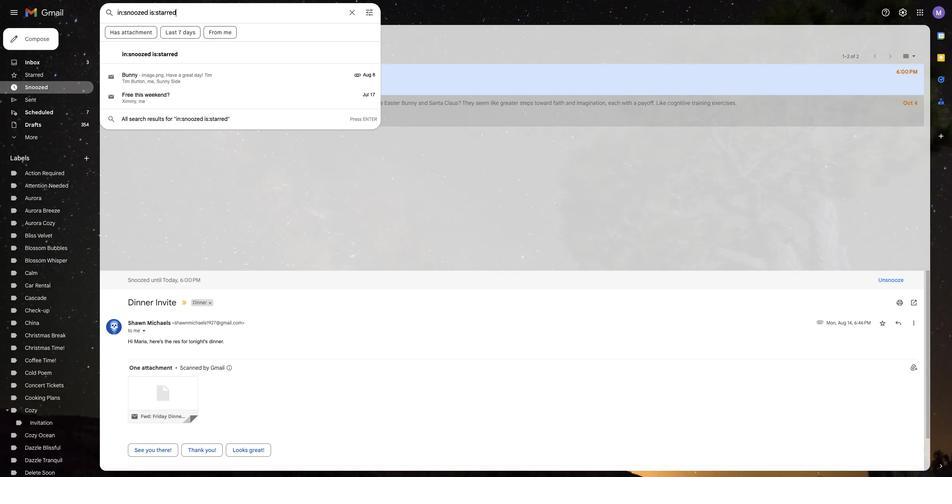 Task type: locate. For each thing, give the bounding box(es) containing it.
have
[[166, 73, 177, 78]]

1 vertical spatial search
[[129, 116, 146, 123]]

aurora
[[25, 195, 42, 202], [25, 207, 42, 214], [25, 220, 42, 227]]

2 vertical spatial cozy
[[25, 432, 37, 439]]

0 horizontal spatial 2
[[848, 53, 850, 59]]

snoozed for snoozed until today, 6:00 pm
[[128, 277, 150, 284]]

soon
[[42, 469, 55, 476]]

has attachment button
[[185, 31, 237, 44]]

3 aurora from the top
[[25, 220, 42, 227]]

and left santa
[[419, 100, 428, 107]]

dazzle for dazzle tranquil
[[25, 457, 42, 464]]

blissful
[[43, 444, 61, 452]]

attachment inside button
[[202, 34, 232, 41]]

blossom up calm link
[[25, 257, 46, 264]]

time! for christmas time!
[[51, 345, 65, 352]]

1 vertical spatial cozy
[[25, 407, 37, 414]]

0 horizontal spatial snoozed
[[25, 84, 48, 91]]

1 horizontal spatial 7
[[179, 29, 182, 36]]

2 horizontal spatial for
[[333, 68, 340, 75]]

a right with
[[634, 100, 637, 107]]

0 vertical spatial hi maria, here's the res for tonight's dinner.
[[275, 68, 382, 75]]

hi down to
[[128, 339, 133, 344]]

0 vertical spatial michaels
[[159, 68, 181, 75]]

1 horizontal spatial here's
[[298, 68, 313, 75]]

michaels for shawn michaels < shawnmichaels1927@gmail.com >
[[147, 320, 171, 327]]

0 vertical spatial aug
[[363, 72, 372, 78]]

coffee
[[25, 357, 42, 364]]

tranquil
[[43, 457, 62, 464]]

time!
[[51, 345, 65, 352], [43, 357, 56, 364]]

1 horizontal spatial has attachment
[[190, 34, 232, 41]]

0 horizontal spatial 6:00 pm
[[180, 277, 201, 284]]

, down free this weekend?
[[150, 99, 152, 106]]

1 horizontal spatial dinner.
[[365, 68, 382, 75]]

bliss velvet link
[[25, 232, 52, 239]]

bunny
[[122, 72, 138, 78], [402, 100, 417, 107]]

res down the <
[[173, 339, 180, 344]]

6:00 pm right today,
[[180, 277, 201, 284]]

1 horizontal spatial aug
[[838, 320, 847, 326]]

1 vertical spatial aug
[[838, 320, 847, 326]]

starred
[[25, 71, 43, 78]]

blossom bubbles
[[25, 245, 67, 252]]

has
[[110, 29, 120, 36], [190, 34, 200, 41]]

1 vertical spatial shawn
[[128, 320, 146, 327]]

1 vertical spatial a
[[634, 100, 637, 107]]

days
[[183, 29, 196, 36]]

1 vertical spatial here's
[[150, 339, 163, 344]]

is:starred
[[152, 51, 178, 58]]

all search results for "in:snoozed is:starred"
[[122, 116, 230, 123]]

res inside cell
[[324, 68, 332, 75]]

list box
[[100, 44, 380, 123]]

what is the real purpose behind the tooth fairy, the easter bunny and santa claus? they seem like greater steps toward faith and imagination, each with a payoff. like cognitive training exercises. link
[[219, 99, 894, 107]]

jul 17, 2023, 1:47 pm element
[[363, 92, 375, 98]]

has down search mail image
[[110, 29, 120, 36]]

clear search image
[[345, 5, 360, 20]]

imagination,
[[577, 100, 607, 107]]

bunny - image.png. have a great day! tim
[[122, 72, 212, 78]]

blossom
[[25, 245, 46, 252], [25, 257, 46, 264]]

hi down the advanced in the top left of the page
[[275, 68, 280, 75]]

1 vertical spatial michaels
[[147, 320, 171, 327]]

6:00 pm down toggle split pane mode image
[[897, 68, 918, 75]]

a inside bunny - image.png. have a great day! tim
[[179, 73, 181, 78]]

1 horizontal spatial snoozed
[[128, 277, 150, 284]]

2 row from the top
[[100, 95, 925, 126]]

snoozed left until
[[128, 277, 150, 284]]

0 horizontal spatial hi
[[128, 339, 133, 344]]

dinner up shawnmichaels1927@gmail.com
[[193, 300, 207, 305]]

scanned
[[180, 364, 202, 371]]

bunny left the -
[[122, 72, 138, 78]]

>
[[242, 320, 245, 326]]

0 horizontal spatial here's
[[150, 339, 163, 344]]

advanced
[[273, 34, 299, 41]]

attachment left "•"
[[142, 364, 172, 371]]

calm link
[[25, 270, 38, 277]]

0 horizontal spatial 7
[[87, 109, 89, 115]]

drafts link
[[25, 121, 41, 128]]

has inside has attachment button
[[190, 34, 200, 41]]

aug left 8
[[363, 72, 372, 78]]

me down "this"
[[139, 99, 145, 104]]

Search mail text field
[[117, 9, 343, 17]]

tab list
[[931, 25, 953, 449]]

cozy link
[[25, 407, 37, 414]]

1 vertical spatial time!
[[43, 357, 56, 364]]

aurora down attention
[[25, 195, 42, 202]]

tim for tim , me , bjord
[[141, 99, 150, 106]]

1 vertical spatial tim
[[122, 79, 130, 84]]

thank you! button
[[182, 444, 223, 457]]

scheduled link
[[25, 109, 53, 116]]

1 vertical spatial tonight's
[[189, 339, 208, 344]]

see you there! button
[[128, 444, 178, 457]]

dazzle
[[25, 444, 42, 452], [25, 457, 42, 464]]

the right the "is"
[[275, 100, 283, 107]]

0 horizontal spatial a
[[179, 73, 181, 78]]

faith
[[553, 100, 565, 107]]

me right from at left top
[[224, 29, 232, 36]]

hi maria, here's the res for tonight's dinner. down the <
[[128, 339, 224, 344]]

1 vertical spatial 7
[[87, 109, 89, 115]]

labels navigation
[[0, 25, 100, 477]]

scheduled
[[25, 109, 53, 116]]

aurora down aurora link
[[25, 207, 42, 214]]

attachment down "search mail" text field
[[202, 34, 232, 41]]

aurora breeze
[[25, 207, 60, 214]]

tim burton, me, sunny side element
[[122, 79, 350, 84]]

burton,
[[131, 79, 146, 84]]

2 christmas from the top
[[25, 345, 50, 352]]

1 vertical spatial maria,
[[134, 339, 148, 344]]

support image
[[882, 8, 891, 17]]

christmas up coffee time!
[[25, 345, 50, 352]]

dazzle down "cozy ocean" link
[[25, 444, 42, 452]]

has attachment inside button
[[190, 34, 232, 41]]

snoozed until today, 6:00 pm
[[128, 277, 201, 284]]

tim down important according to google magic. switch
[[122, 79, 130, 84]]

and right faith
[[566, 100, 576, 107]]

tim right day!
[[204, 73, 212, 78]]

0 vertical spatial here's
[[298, 68, 313, 75]]

res left image.png
[[324, 68, 332, 75]]

hi maria, here's the res for tonight's dinner. inside hi maria, here's the res for tonight's dinner. cell
[[275, 68, 382, 75]]

cozy down breeze
[[43, 220, 55, 227]]

2
[[848, 53, 850, 59], [857, 53, 859, 59]]

delete soon
[[25, 469, 55, 476]]

gmail image
[[25, 5, 68, 20]]

me inside list box
[[224, 29, 232, 36]]

has attachment for search refinement toolbar list box
[[110, 29, 152, 36]]

looks great! button
[[226, 444, 271, 457]]

bunny right the easter
[[402, 100, 417, 107]]

None search field
[[100, 3, 381, 130]]

1 , from the left
[[150, 99, 152, 106]]

christmas down china link
[[25, 332, 50, 339]]

sunny
[[157, 79, 170, 84]]

search inside popup button
[[301, 34, 319, 41]]

2 vertical spatial aurora
[[25, 220, 42, 227]]

7 right "last"
[[179, 29, 182, 36]]

in:snoozed is:starred
[[122, 51, 178, 58]]

Not starred checkbox
[[879, 319, 887, 327]]

attachment up "in:snoozed"
[[122, 29, 152, 36]]

0 vertical spatial tonight's
[[342, 68, 363, 75]]

1 horizontal spatial 2
[[857, 53, 859, 59]]

1 horizontal spatial and
[[566, 100, 576, 107]]

0 vertical spatial dazzle
[[25, 444, 42, 452]]

dinner. right image.png
[[365, 68, 382, 75]]

last
[[166, 29, 177, 36]]

important according to google magic. switch
[[130, 68, 137, 76]]

2 blossom from the top
[[25, 257, 46, 264]]

7 inside labels navigation
[[87, 109, 89, 115]]

0 horizontal spatial dinner
[[128, 297, 154, 308]]

tim
[[204, 73, 212, 78], [122, 79, 130, 84], [141, 99, 150, 106]]

1 blossom from the top
[[25, 245, 46, 252]]

1 horizontal spatial for
[[182, 339, 188, 344]]

tonight's down shawnmichaels1927@gmail.com
[[189, 339, 208, 344]]

aurora for aurora cozy
[[25, 220, 42, 227]]

1 vertical spatial hi maria, here's the res for tonight's dinner.
[[128, 339, 224, 344]]

me for from me
[[224, 29, 232, 36]]

dinner button
[[191, 299, 208, 306]]

inbox
[[25, 59, 40, 66]]

tonight's left 8
[[342, 68, 363, 75]]

me,
[[147, 79, 155, 84]]

fwd: friday dinner.eml
[[141, 414, 193, 419]]

invite
[[156, 297, 177, 308]]

1 vertical spatial 6:00 pm
[[180, 277, 201, 284]]

snoozed inside labels navigation
[[25, 84, 48, 91]]

from me
[[209, 29, 232, 36]]

china
[[25, 320, 39, 327]]

snoozed inside dinner invite main content
[[128, 277, 150, 284]]

0 vertical spatial snoozed
[[25, 84, 48, 91]]

1 row from the top
[[100, 64, 925, 95]]

hi maria, here's the res for tonight's dinner. up behind
[[275, 68, 382, 75]]

0 vertical spatial dinner.
[[365, 68, 382, 75]]

maria, down show details image at the left of page
[[134, 339, 148, 344]]

hi maria, here's the res for tonight's dinner. cell
[[219, 68, 891, 91]]

cascade link
[[25, 295, 47, 302]]

from
[[209, 29, 222, 36]]

time! down break
[[51, 345, 65, 352]]

0 vertical spatial search
[[301, 34, 319, 41]]

0 horizontal spatial search
[[129, 116, 146, 123]]

2 horizontal spatial tim
[[204, 73, 212, 78]]

2 dazzle from the top
[[25, 457, 42, 464]]

for right results
[[166, 116, 173, 123]]

0 horizontal spatial and
[[419, 100, 428, 107]]

list box containing in:snoozed
[[100, 44, 380, 123]]

what
[[255, 100, 268, 107]]

0 vertical spatial 7
[[179, 29, 182, 36]]

attachment inside search refinement toolbar list box
[[122, 29, 152, 36]]

0 horizontal spatial bunny
[[122, 72, 138, 78]]

shawnmichaels1927@gmail.com
[[174, 320, 242, 326]]

check-up
[[25, 307, 50, 314]]

tim down free this weekend?
[[141, 99, 150, 106]]

2 vertical spatial tim
[[141, 99, 150, 106]]

2 , from the left
[[161, 99, 162, 106]]

me right to
[[134, 328, 140, 334]]

0 vertical spatial res
[[324, 68, 332, 75]]

tim inside dinner invite main content
[[141, 99, 150, 106]]

time! for coffee time!
[[43, 357, 56, 364]]

0 vertical spatial bunny
[[122, 72, 138, 78]]

0 vertical spatial christmas
[[25, 332, 50, 339]]

me
[[224, 29, 232, 36], [139, 99, 145, 104], [153, 99, 161, 106], [134, 328, 140, 334]]

velvet
[[37, 232, 52, 239]]

1 vertical spatial bunny
[[402, 100, 417, 107]]

for left image.png
[[333, 68, 340, 75]]

0 vertical spatial a
[[179, 73, 181, 78]]

dinner. down shawnmichaels1927@gmail.com
[[209, 339, 224, 344]]

for down "shawn michaels" "cell"
[[182, 339, 188, 344]]

1 vertical spatial dinner.
[[209, 339, 224, 344]]

dazzle up the delete
[[25, 457, 42, 464]]

1 horizontal spatial has
[[190, 34, 200, 41]]

aug left 14,
[[838, 320, 847, 326]]

0 horizontal spatial aug
[[363, 72, 372, 78]]

inbox link
[[25, 59, 40, 66]]

1 horizontal spatial 6:00 pm
[[897, 68, 918, 75]]

0 vertical spatial maria,
[[282, 68, 297, 75]]

0 vertical spatial hi
[[275, 68, 280, 75]]

enter
[[363, 116, 377, 122]]

by
[[203, 364, 209, 371]]

time! up poem
[[43, 357, 56, 364]]

cozy down cooking
[[25, 407, 37, 414]]

0 vertical spatial tim
[[204, 73, 212, 78]]

advanced search options image
[[362, 5, 377, 20]]

0 vertical spatial for
[[333, 68, 340, 75]]

dinner left invite
[[128, 297, 154, 308]]

attachments image
[[817, 318, 825, 326]]

row
[[100, 64, 925, 95], [100, 95, 925, 126]]

0 horizontal spatial tim
[[122, 79, 130, 84]]

1 vertical spatial hi
[[128, 339, 133, 344]]

shawn michaels cell
[[128, 320, 245, 327]]

cozy left ocean
[[25, 432, 37, 439]]

1 vertical spatial dazzle
[[25, 457, 42, 464]]

1 vertical spatial aurora
[[25, 207, 42, 214]]

1 horizontal spatial maria,
[[282, 68, 297, 75]]

0 vertical spatial shawn
[[141, 68, 158, 75]]

0 horizontal spatial has attachment
[[110, 29, 152, 36]]

blossom down bliss velvet link
[[25, 245, 46, 252]]

14,
[[848, 320, 854, 326]]

concert
[[25, 382, 45, 389]]

1 aurora from the top
[[25, 195, 42, 202]]

cozy for cozy ocean
[[25, 432, 37, 439]]

0 vertical spatial aurora
[[25, 195, 42, 202]]

2 right of
[[857, 53, 859, 59]]

2 left of
[[848, 53, 850, 59]]

see
[[135, 447, 144, 454]]

7 up 354
[[87, 109, 89, 115]]

1 dazzle from the top
[[25, 444, 42, 452]]

a
[[179, 73, 181, 78], [634, 100, 637, 107]]

has inside search refinement toolbar list box
[[110, 29, 120, 36]]

1 horizontal spatial res
[[324, 68, 332, 75]]

6:00 pm
[[897, 68, 918, 75], [180, 277, 201, 284]]

1 horizontal spatial tonight's
[[342, 68, 363, 75]]

1 horizontal spatial a
[[634, 100, 637, 107]]

snoozed down starred
[[25, 84, 48, 91]]

dinner invite
[[128, 297, 177, 308]]

1 horizontal spatial dinner
[[193, 300, 207, 305]]

archive image
[[130, 52, 137, 60]]

one
[[129, 364, 140, 371]]

car rental
[[25, 282, 51, 289]]

1 horizontal spatial search
[[301, 34, 319, 41]]

2 aurora from the top
[[25, 207, 42, 214]]

tim inside bunny - image.png. have a great day! tim
[[204, 73, 212, 78]]

1 horizontal spatial hi maria, here's the res for tonight's dinner.
[[275, 68, 382, 75]]

shawn up tim burton, me, sunny side
[[141, 68, 158, 75]]

check-up link
[[25, 307, 50, 314]]

search right the advanced in the top left of the page
[[301, 34, 319, 41]]

the left 'tooth'
[[335, 100, 344, 107]]

0 horizontal spatial ,
[[150, 99, 152, 106]]

dinner for dinner
[[193, 300, 207, 305]]

0 horizontal spatial for
[[166, 116, 173, 123]]

0 horizontal spatial has
[[110, 29, 120, 36]]

, left bjord
[[161, 99, 162, 106]]

1 horizontal spatial bunny
[[402, 100, 417, 107]]

1 vertical spatial christmas
[[25, 345, 50, 352]]

dinner.eml
[[168, 414, 193, 419]]

oct 4
[[904, 100, 918, 107]]

concert tickets
[[25, 382, 64, 389]]

has attachment
[[110, 29, 152, 36], [190, 34, 232, 41]]

dinner inside 'button'
[[193, 300, 207, 305]]

tim for tim burton, me, sunny side
[[122, 79, 130, 84]]

like
[[491, 100, 499, 107]]

1 vertical spatial snoozed
[[128, 277, 150, 284]]

shawn for shawn michaels < shawnmichaels1927@gmail.com >
[[128, 320, 146, 327]]

gmail
[[211, 364, 225, 371]]

has left from at left top
[[190, 34, 200, 41]]

michaels left the <
[[147, 320, 171, 327]]

0 vertical spatial blossom
[[25, 245, 46, 252]]

aurora up bliss
[[25, 220, 42, 227]]

0 vertical spatial cozy
[[43, 220, 55, 227]]

bjord
[[163, 99, 176, 106]]

cascade
[[25, 295, 47, 302]]

shawn up the to me
[[128, 320, 146, 327]]

attention
[[25, 182, 47, 189]]

coffee time!
[[25, 357, 56, 364]]

dazzle blissful
[[25, 444, 61, 452]]

1 horizontal spatial ,
[[161, 99, 162, 106]]

1 horizontal spatial tim
[[141, 99, 150, 106]]

17
[[370, 92, 375, 98]]

1 vertical spatial blossom
[[25, 257, 46, 264]]

michaels up side
[[159, 68, 181, 75]]

has attachment inside search refinement toolbar list box
[[110, 29, 152, 36]]

search right "all"
[[129, 116, 146, 123]]

a up side
[[179, 73, 181, 78]]

0 vertical spatial time!
[[51, 345, 65, 352]]

here's inside cell
[[298, 68, 313, 75]]

until
[[151, 277, 162, 284]]

maria, up real
[[282, 68, 297, 75]]

1 horizontal spatial hi
[[275, 68, 280, 75]]

1 christmas from the top
[[25, 332, 50, 339]]

0 horizontal spatial res
[[173, 339, 180, 344]]

row containing shawn michaels
[[100, 64, 925, 95]]

main menu image
[[9, 8, 19, 17]]

bubbles
[[47, 245, 67, 252]]



Task type: vqa. For each thing, say whether or not it's contained in the screenshot.
'Plans'
yes



Task type: describe. For each thing, give the bounding box(es) containing it.
with
[[622, 100, 633, 107]]

cooking plans
[[25, 395, 60, 402]]

is
[[269, 100, 273, 107]]

none search field containing has attachment
[[100, 3, 381, 130]]

shawn for shawn michaels
[[141, 68, 158, 75]]

0 horizontal spatial hi maria, here's the res for tonight's dinner.
[[128, 339, 224, 344]]

of
[[851, 53, 856, 59]]

tooth
[[345, 100, 359, 107]]

cold
[[25, 370, 36, 377]]

thank you!
[[188, 447, 216, 454]]

mon, aug 14, 6:46 pm
[[827, 320, 871, 326]]

rental
[[35, 282, 51, 289]]

a inside cell
[[634, 100, 637, 107]]

check-
[[25, 307, 43, 314]]

aurora for aurora link
[[25, 195, 42, 202]]

attention needed link
[[25, 182, 68, 189]]

tickets
[[46, 382, 64, 389]]

0 horizontal spatial dinner.
[[209, 339, 224, 344]]

1 vertical spatial for
[[166, 116, 173, 123]]

dinner for dinner invite
[[128, 297, 154, 308]]

blossom whisper link
[[25, 257, 68, 264]]

dazzle tranquil
[[25, 457, 62, 464]]

add all to drive image
[[911, 364, 918, 371]]

shawn michaels < shawnmichaels1927@gmail.com >
[[128, 320, 245, 327]]

1 and from the left
[[419, 100, 428, 107]]

christmas time!
[[25, 345, 65, 352]]

settings image
[[899, 8, 908, 17]]

report spam image
[[147, 52, 155, 60]]

hi inside cell
[[275, 68, 280, 75]]

-
[[139, 73, 141, 78]]

maria, inside cell
[[282, 68, 297, 75]]

cold poem
[[25, 370, 52, 377]]

labels heading
[[10, 155, 83, 162]]

the up behind
[[315, 68, 323, 75]]

dazzle for dazzle blissful
[[25, 444, 42, 452]]

0 horizontal spatial maria,
[[134, 339, 148, 344]]

cozy ocean link
[[25, 432, 55, 439]]

search refinement toolbar list box
[[100, 23, 380, 41]]

bunny inside cell
[[402, 100, 417, 107]]

weekend?
[[145, 92, 170, 98]]

has for has attachment button
[[190, 34, 200, 41]]

delete soon link
[[25, 469, 55, 476]]

show details image
[[142, 328, 146, 333]]

ocean
[[39, 432, 55, 439]]

hi maria, here's the res for tonight's dinner. link
[[219, 68, 887, 76]]

message image
[[132, 414, 138, 420]]

search mail image
[[103, 6, 117, 20]]

michaels for shawn michaels
[[159, 68, 181, 75]]

bliss
[[25, 232, 36, 239]]

2 vertical spatial for
[[182, 339, 188, 344]]

oct
[[904, 100, 913, 107]]

7 inside search refinement toolbar list box
[[179, 29, 182, 36]]

search for all
[[129, 116, 146, 123]]

aurora cozy
[[25, 220, 55, 227]]

image.png image
[[354, 71, 362, 77]]

like
[[657, 100, 667, 107]]

8
[[373, 72, 375, 78]]

free this weekend?
[[122, 92, 170, 98]]

toggle split pane mode image
[[903, 52, 910, 60]]

cozy for cozy link
[[25, 407, 37, 414]]

jul
[[363, 92, 369, 98]]

mon,
[[827, 320, 837, 326]]

me down weekend?
[[153, 99, 161, 106]]

needed
[[49, 182, 68, 189]]

2 and from the left
[[566, 100, 576, 107]]

christmas break
[[25, 332, 66, 339]]

friday
[[153, 414, 167, 419]]

you!
[[205, 447, 216, 454]]

blossom for blossom whisper
[[25, 257, 46, 264]]

me for ximmy, me
[[139, 99, 145, 104]]

important mainly because you often read messages with this label. switch
[[130, 99, 137, 107]]

1
[[843, 53, 845, 59]]

0 vertical spatial 6:00 pm
[[897, 68, 918, 75]]

has attachment for has attachment button
[[190, 34, 232, 41]]

great
[[182, 73, 193, 78]]

in:snoozed
[[122, 51, 151, 58]]

image.png.
[[142, 73, 165, 78]]

christmas time! link
[[25, 345, 65, 352]]

all
[[122, 116, 128, 123]]

aurora link
[[25, 195, 42, 202]]

row containing tim
[[100, 95, 925, 126]]

the down "shawn michaels" "cell"
[[165, 339, 172, 344]]

christmas for christmas break
[[25, 332, 50, 339]]

1 2 from the left
[[848, 53, 850, 59]]

aug inside the mon, aug 14, 6:46 pm cell
[[838, 320, 847, 326]]

2 2 from the left
[[857, 53, 859, 59]]

for inside cell
[[333, 68, 340, 75]]

unsnooze
[[879, 277, 904, 284]]

fwd: friday dinner.eml link
[[128, 376, 198, 423]]

to
[[128, 328, 132, 334]]

aug 8, 2023, 10:01 am element
[[363, 72, 375, 78]]

thank
[[188, 447, 204, 454]]

required
[[42, 170, 64, 177]]

what is the real purpose behind the tooth fairy, the easter bunny and santa claus? they seem like greater steps toward faith and imagination, each with a payoff. like cognitive training exercises.
[[255, 100, 737, 107]]

cooking
[[25, 395, 45, 402]]

advanced search
[[273, 34, 319, 41]]

breeze
[[43, 207, 60, 214]]

me for to me
[[134, 328, 140, 334]]

aurora breeze link
[[25, 207, 60, 214]]

delete image
[[164, 52, 172, 60]]

dinner invite main content
[[100, 25, 931, 477]]

great!
[[249, 447, 265, 454]]

search for advanced
[[301, 34, 319, 41]]

mon, aug 14, 6:46 pm cell
[[827, 319, 871, 327]]

download attachment fwd: friday dinner.eml image
[[142, 409, 150, 417]]

tonight's inside cell
[[342, 68, 363, 75]]

free
[[122, 92, 133, 98]]

bunny inside list box
[[122, 72, 138, 78]]

payoff.
[[638, 100, 655, 107]]

christmas for christmas time!
[[25, 345, 50, 352]]

calm
[[25, 270, 38, 277]]

blossom whisper
[[25, 257, 68, 264]]

christmas break link
[[25, 332, 66, 339]]

unsnooze button
[[873, 273, 910, 287]]

santa
[[429, 100, 443, 107]]

advanced search button
[[270, 30, 322, 44]]

attachment for has attachment button
[[202, 34, 232, 41]]

coffee time! link
[[25, 357, 56, 364]]

1 vertical spatial res
[[173, 339, 180, 344]]

dinner. inside cell
[[365, 68, 382, 75]]

aug 8
[[363, 72, 375, 78]]

"in:snoozed
[[174, 116, 203, 123]]

add attachment to drive fwd: friday dinner.eml image
[[157, 409, 165, 417]]

concert tickets link
[[25, 382, 64, 389]]

drafts
[[25, 121, 41, 128]]

dazzle tranquil link
[[25, 457, 62, 464]]

3
[[86, 59, 89, 65]]

not starred image
[[879, 319, 887, 327]]

action required link
[[25, 170, 64, 177]]

action required
[[25, 170, 64, 177]]

today,
[[163, 277, 179, 284]]

what is the real purpose behind the tooth fairy, the easter bunny and santa claus? they seem like greater steps toward faith and imagination, each with a payoff. like cognitive training exercises. cell
[[219, 99, 897, 123]]

attachment for search refinement toolbar list box
[[122, 29, 152, 36]]

action
[[25, 170, 41, 177]]

has for search refinement toolbar list box
[[110, 29, 120, 36]]

blossom for blossom bubbles
[[25, 245, 46, 252]]

0 horizontal spatial tonight's
[[189, 339, 208, 344]]

the down 17
[[375, 100, 383, 107]]

this
[[135, 92, 143, 98]]

cognitive
[[668, 100, 691, 107]]

looks great!
[[233, 447, 265, 454]]

dazzle blissful link
[[25, 444, 61, 452]]

4
[[915, 100, 918, 107]]

snoozed for snoozed link
[[25, 84, 48, 91]]

car
[[25, 282, 34, 289]]

aurora for aurora breeze
[[25, 207, 42, 214]]

attention needed
[[25, 182, 68, 189]]



